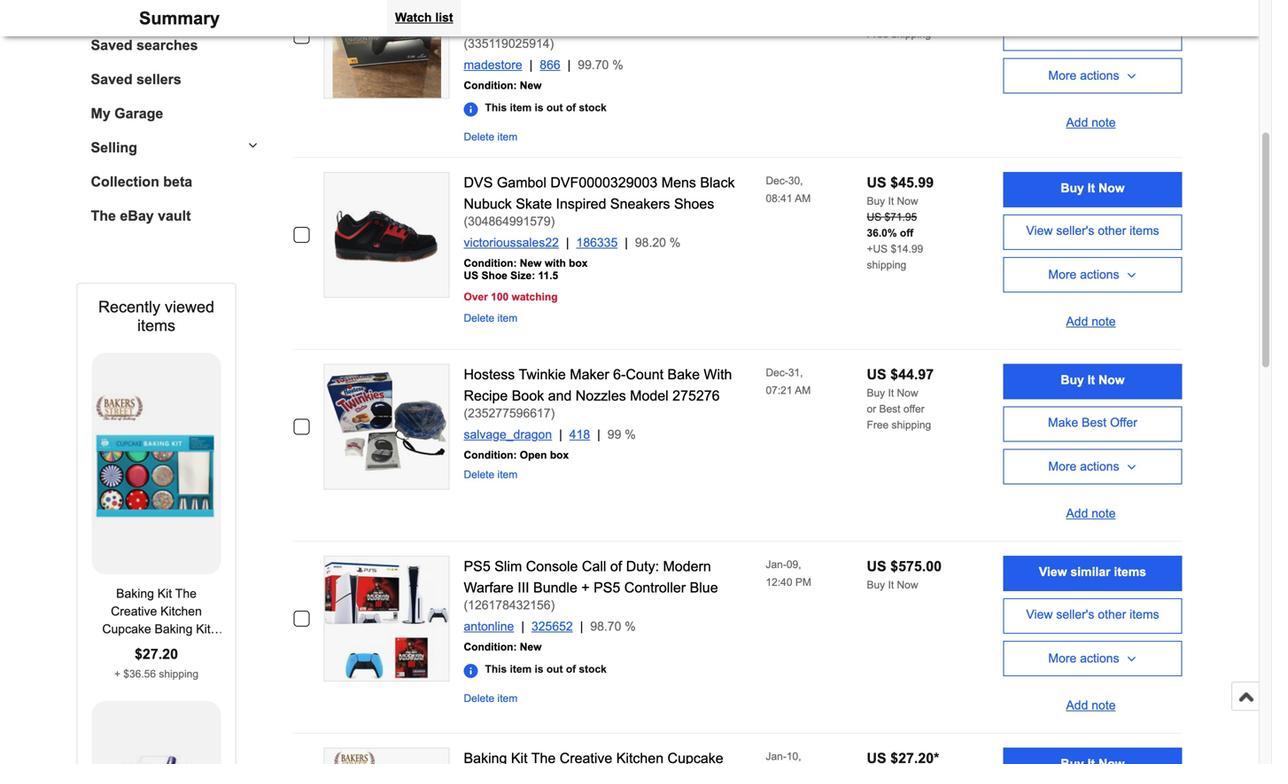 Task type: locate. For each thing, give the bounding box(es) containing it.
us for $45.99
[[867, 175, 887, 191]]

nubuck
[[464, 196, 512, 212]]

126178432156
[[468, 598, 551, 612]]

1 stock from the top
[[579, 102, 607, 113]]

condition:
[[464, 79, 517, 91], [464, 257, 517, 269], [464, 449, 517, 461], [464, 641, 517, 653]]

% for dvs gambol dvf0000329003 mens black nubuck skate inspired sneakers shoes
[[670, 236, 681, 250]]

2 more from the top
[[1049, 268, 1077, 281]]

2 stock from the top
[[579, 663, 607, 675]]

1 delete item button from the top
[[464, 131, 518, 143]]

1 horizontal spatial the
[[175, 587, 197, 601]]

black
[[701, 175, 735, 191]]

cases,nozzles,piping
[[97, 658, 216, 671]]

dvf0000329003
[[551, 175, 658, 191]]

3 more actions from the top
[[1049, 460, 1120, 473]]

view seller's other items link
[[1004, 16, 1183, 51], [1004, 215, 1183, 250], [1004, 598, 1183, 634]]

2 saved from the top
[[91, 71, 133, 87]]

( down nubuck
[[464, 215, 468, 228]]

delete item down the antonline
[[464, 692, 518, 704]]

$27.20 + $36.56 shipping
[[114, 646, 199, 680]]

1 vertical spatial new
[[520, 257, 542, 269]]

3 other from the top
[[1099, 608, 1127, 621]]

2 vertical spatial new
[[520, 641, 542, 653]]

) down and on the bottom left
[[551, 406, 555, 420]]

1 vertical spatial saved
[[91, 71, 133, 87]]

)
[[550, 37, 554, 51], [551, 215, 555, 228], [551, 406, 555, 420], [551, 598, 555, 612]]

add for us $575.00
[[1067, 698, 1089, 712]]

hostess
[[464, 367, 515, 383]]

delete down over
[[464, 312, 495, 324]]

add for us $44.97
[[1067, 506, 1089, 520]]

$14.99
[[891, 243, 924, 255]]

baking kit the creative kitchen cupcake baking kit 450 cases,nozzles,piping bags image
[[331, 749, 443, 764]]

3 add note button from the top
[[1004, 492, 1183, 527]]

2 free from the top
[[867, 419, 889, 431]]

delete item button for madestore
[[464, 131, 518, 143]]

36.0%
[[867, 227, 898, 239]]

delete down salvage_dragon
[[464, 468, 495, 480]]

0 horizontal spatial +
[[114, 668, 121, 680]]

best left the offer
[[1082, 416, 1107, 429]]

1 vertical spatial free
[[867, 419, 889, 431]]

free shipping
[[867, 28, 932, 40]]

actions
[[1081, 69, 1120, 82], [1081, 268, 1120, 281], [1081, 460, 1120, 473], [1081, 652, 1120, 665]]

1 jan- from the top
[[766, 558, 787, 570]]

of down 325652 link
[[566, 663, 576, 675]]

skate
[[516, 196, 552, 212]]

2 vertical spatial seller's
[[1057, 608, 1095, 621]]

2 buy it now from the top
[[1061, 373, 1125, 387]]

0 vertical spatial other
[[1099, 25, 1127, 39]]

0 vertical spatial condition: new
[[464, 79, 542, 91]]

+ $36.56 shipping text field
[[114, 668, 199, 680]]

100
[[491, 291, 509, 303]]

3 view seller's other items from the top
[[1027, 608, 1160, 621]]

the up kitchen
[[175, 587, 197, 601]]

2 delete item from the top
[[464, 312, 518, 324]]

+ inside "ps5 slim console call of duty: modern warfare iii bundle + ps5 controller blue ( 126178432156 )"
[[582, 580, 590, 596]]

1 horizontal spatial best
[[1082, 416, 1107, 429]]

0 vertical spatial dec-
[[766, 175, 789, 187]]

us up 36.0%
[[867, 211, 882, 223]]

+ inside the $27.20 + $36.56 shipping
[[114, 668, 121, 680]]

buy it now link for us $44.97
[[1004, 364, 1183, 399]]

4 add note from the top
[[1067, 698, 1116, 712]]

1 horizontal spatial baking
[[155, 622, 193, 636]]

3 more from the top
[[1049, 460, 1077, 473]]

other for us $45.99
[[1099, 224, 1127, 238]]

1 vertical spatial seller's
[[1057, 224, 1095, 238]]

1 seller's from the top
[[1057, 25, 1095, 39]]

1 vertical spatial kit
[[196, 622, 211, 636]]

1 horizontal spatial ps5
[[594, 580, 621, 596]]

3 condition: from the top
[[464, 449, 517, 461]]

over 100 watching
[[464, 291, 558, 303]]

gambol
[[497, 175, 547, 191]]

and
[[548, 388, 572, 404]]

more actions button for us $575.00
[[1004, 641, 1183, 676]]

note for us $44.97
[[1092, 506, 1116, 520]]

335119025914
[[468, 37, 550, 51]]

new up :
[[520, 257, 542, 269]]

866 link
[[540, 58, 578, 72]]

1 new from the top
[[520, 79, 542, 91]]

2 add note button from the top
[[1004, 300, 1183, 335]]

1 vertical spatial jan-
[[766, 750, 787, 762]]

out for 866
[[547, 102, 563, 113]]

2 vertical spatial view seller's other items link
[[1004, 598, 1183, 634]]

% for ps5 slim console call of duty: modern warfare iii bundle + ps5 controller blue
[[625, 620, 636, 633]]

0 vertical spatial stock
[[579, 102, 607, 113]]

2 new from the top
[[520, 257, 542, 269]]

1 vertical spatial best
[[1082, 416, 1107, 429]]

1 dec- from the top
[[766, 175, 789, 187]]

it inside us $45.99 buy it now us $71.95 36.0% off +us $14.99 shipping
[[889, 195, 895, 207]]

1 buy it now link from the top
[[1004, 172, 1183, 207]]

1 vertical spatial +
[[114, 668, 121, 680]]

view inside view similar items "link"
[[1040, 565, 1068, 579]]

summary
[[139, 8, 220, 28]]

( up madestore at top left
[[464, 37, 468, 51]]

3 delete item from the top
[[464, 692, 518, 704]]

us left $45.99
[[867, 175, 887, 191]]

it for $44.97
[[889, 387, 895, 399]]

) inside dvs gambol dvf0000329003 mens black nubuck skate inspired sneakers shoes ( 304864991579 )
[[551, 215, 555, 228]]

0 horizontal spatial baking
[[116, 587, 154, 601]]

1 vertical spatial view seller's other items link
[[1004, 215, 1183, 250]]

of
[[566, 102, 576, 113], [611, 558, 622, 574], [566, 663, 576, 675]]

1 vertical spatial dec-
[[766, 367, 789, 379]]

this item is out of stock down 866
[[485, 102, 607, 113]]

0 vertical spatial best
[[880, 403, 901, 415]]

2 am from the top
[[795, 384, 811, 396]]

condition: down salvage_dragon
[[464, 449, 517, 461]]

1 vertical spatial ps5
[[594, 580, 621, 596]]

2 out from the top
[[547, 663, 563, 675]]

other
[[1099, 25, 1127, 39], [1099, 224, 1127, 238], [1099, 608, 1127, 621]]

2 actions from the top
[[1081, 268, 1120, 281]]

am down the 31,
[[795, 384, 811, 396]]

offer
[[904, 403, 925, 415]]

0 horizontal spatial best
[[880, 403, 901, 415]]

baking up creative
[[116, 587, 154, 601]]

new inside condition: new with box us shoe size : 11.5
[[520, 257, 542, 269]]

2 delete item button from the top
[[464, 312, 518, 324]]

0 vertical spatial is
[[535, 102, 544, 113]]

new down 325652
[[520, 641, 542, 653]]

out down 325652
[[547, 663, 563, 675]]

condition: new down antonline "link"
[[464, 641, 542, 653]]

best right or
[[880, 403, 901, 415]]

) down 'bundle'
[[551, 598, 555, 612]]

am inside dec-31, 07:21 am
[[795, 384, 811, 396]]

model
[[630, 388, 669, 404]]

saved
[[91, 37, 133, 53], [91, 71, 133, 87]]

call
[[582, 558, 607, 574]]

now for $44.97
[[898, 387, 919, 399]]

2 more actions button from the top
[[1004, 257, 1183, 293]]

0 vertical spatial box
[[569, 257, 588, 269]]

us up or
[[867, 367, 887, 383]]

over
[[464, 291, 488, 303]]

275276
[[673, 388, 720, 404]]

30,
[[789, 175, 804, 187]]

antonline
[[464, 620, 514, 633]]

2 vertical spatial delete item
[[464, 692, 518, 704]]

this for antonline
[[485, 663, 507, 675]]

this down madestore at top left
[[485, 102, 507, 113]]

4 add note button from the top
[[1004, 683, 1183, 719]]

1 horizontal spatial kit
[[196, 622, 211, 636]]

2 dec- from the top
[[766, 367, 789, 379]]

2 condition: new from the top
[[464, 641, 542, 653]]

3 seller's from the top
[[1057, 608, 1095, 621]]

2 seller's from the top
[[1057, 224, 1095, 238]]

now inside "us $44.97 buy it now or best offer free shipping"
[[898, 387, 919, 399]]

note
[[1092, 115, 1116, 129], [1092, 314, 1116, 328], [1092, 506, 1116, 520], [1092, 698, 1116, 712]]

3 more actions button from the top
[[1004, 449, 1183, 484]]

0 vertical spatial out
[[547, 102, 563, 113]]

book
[[512, 388, 544, 404]]

item inside condition: open box delete item
[[498, 468, 518, 480]]

0 vertical spatial am
[[795, 192, 811, 204]]

99 %
[[608, 428, 636, 441]]

it
[[1088, 181, 1096, 195], [889, 195, 895, 207], [1088, 373, 1096, 387], [889, 387, 895, 399], [889, 579, 895, 591]]

out down 866 link
[[547, 102, 563, 113]]

3 view seller's other items link from the top
[[1004, 598, 1183, 634]]

delete item down 100
[[464, 312, 518, 324]]

now for $45.99
[[898, 195, 919, 207]]

1 vertical spatial the
[[175, 587, 197, 601]]

3 add from the top
[[1067, 506, 1089, 520]]

1 vertical spatial delete item
[[464, 312, 518, 324]]

now
[[1099, 181, 1125, 195], [898, 195, 919, 207], [1099, 373, 1125, 387], [898, 387, 919, 399], [898, 579, 919, 591]]

0 vertical spatial free
[[867, 28, 889, 40]]

2 other from the top
[[1099, 224, 1127, 238]]

of right call
[[611, 558, 622, 574]]

1 condition: from the top
[[464, 79, 517, 91]]

1 vertical spatial condition: new
[[464, 641, 542, 653]]

4 delete item button from the top
[[464, 692, 518, 705]]

3 note from the top
[[1092, 506, 1116, 520]]

am inside the dec-30, 08:41 am
[[795, 192, 811, 204]]

new for slim
[[520, 641, 542, 653]]

ebay
[[120, 208, 154, 224]]

delete item button down salvage_dragon
[[464, 468, 518, 481]]

0 vertical spatial of
[[566, 102, 576, 113]]

1 out from the top
[[547, 102, 563, 113]]

3 ( from the top
[[464, 406, 468, 420]]

kit down kitchen
[[196, 622, 211, 636]]

2 view seller's other items from the top
[[1027, 224, 1160, 238]]

condition: inside condition: new with box us shoe size : 11.5
[[464, 257, 517, 269]]

delete item button down 100
[[464, 312, 518, 324]]

2 vertical spatial other
[[1099, 608, 1127, 621]]

% right 98.70 at the bottom left of page
[[625, 620, 636, 633]]

2 add from the top
[[1067, 314, 1089, 328]]

1 vertical spatial of
[[611, 558, 622, 574]]

buy it now
[[1061, 181, 1125, 195], [1061, 373, 1125, 387]]

condition: up shoe
[[464, 257, 517, 269]]

1 more actions from the top
[[1049, 69, 1120, 82]]

0 vertical spatial buy it now link
[[1004, 172, 1183, 207]]

console
[[526, 558, 578, 574]]

view seller's other items link for us $575.00
[[1004, 598, 1183, 634]]

( inside "ps5 slim console call of duty: modern warfare iii bundle + ps5 controller blue ( 126178432156 )"
[[464, 598, 468, 612]]

view seller's other items
[[1027, 25, 1160, 39], [1027, 224, 1160, 238], [1027, 608, 1160, 621]]

watch list
[[395, 11, 454, 24]]

08:41
[[766, 192, 793, 204]]

delete item button down the antonline
[[464, 692, 518, 705]]

1 horizontal spatial +
[[582, 580, 590, 596]]

31,
[[789, 367, 804, 379]]

saved down the watchlist
[[91, 37, 133, 53]]

delete item for dvs
[[464, 312, 518, 324]]

us inside 'us $575.00 buy it now'
[[867, 558, 887, 574]]

delete down the antonline
[[464, 692, 495, 704]]

1 vertical spatial view seller's other items
[[1027, 224, 1160, 238]]

3 add note from the top
[[1067, 506, 1116, 520]]

1 condition: new from the top
[[464, 79, 542, 91]]

4 ( from the top
[[464, 598, 468, 612]]

2 condition: from the top
[[464, 257, 517, 269]]

0 vertical spatial view seller's other items link
[[1004, 16, 1183, 51]]

antonline link
[[464, 620, 532, 633]]

) inside hostess twinkie maker 6-count bake with recipe book and nozzles model 275276 ( 235277596617 )
[[551, 406, 555, 420]]

offer
[[1111, 416, 1138, 429]]

stock for 99.70
[[579, 102, 607, 113]]

this item is out of stock for 866
[[485, 102, 607, 113]]

% right '99' at bottom left
[[625, 428, 636, 441]]

2 view seller's other items link from the top
[[1004, 215, 1183, 250]]

1 vertical spatial buy it now
[[1061, 373, 1125, 387]]

of down 866 link
[[566, 102, 576, 113]]

2 jan- from the top
[[766, 750, 787, 762]]

maker
[[570, 367, 610, 383]]

304864991579
[[468, 215, 551, 228]]

buy inside 'us $575.00 buy it now'
[[867, 579, 886, 591]]

1 saved from the top
[[91, 37, 133, 53]]

0 horizontal spatial ps5
[[464, 558, 491, 574]]

free inside "us $44.97 buy it now or best offer free shipping"
[[867, 419, 889, 431]]

am
[[795, 192, 811, 204], [795, 384, 811, 396]]

2 note from the top
[[1092, 314, 1116, 328]]

new down 866
[[520, 79, 542, 91]]

2 this from the top
[[485, 663, 507, 675]]

dvs gambol dvf0000329003 mens black nubuck skate inspired sneakers shoes image
[[325, 193, 449, 276]]

us left "$575.00"
[[867, 558, 887, 574]]

0 horizontal spatial the
[[91, 208, 116, 224]]

my garage link
[[91, 106, 258, 122]]

vault
[[158, 208, 191, 224]]

selling
[[91, 140, 137, 156]]

buy for $44.97
[[867, 387, 886, 399]]

delete item button
[[464, 131, 518, 143], [464, 312, 518, 324], [464, 468, 518, 481], [464, 692, 518, 705]]

0 vertical spatial this item is out of stock
[[485, 102, 607, 113]]

0 vertical spatial jan-
[[766, 558, 787, 570]]

watch
[[395, 11, 432, 24]]

buy inside us $45.99 buy it now us $71.95 36.0% off +us $14.99 shipping
[[867, 195, 886, 207]]

1 delete from the top
[[464, 131, 495, 143]]

1 vertical spatial baking
[[155, 622, 193, 636]]

3 delete item button from the top
[[464, 468, 518, 481]]

of inside "ps5 slim console call of duty: modern warfare iii bundle + ps5 controller blue ( 126178432156 )"
[[611, 558, 622, 574]]

0 vertical spatial +
[[582, 580, 590, 596]]

% right 98.20
[[670, 236, 681, 250]]

1 ( from the top
[[464, 37, 468, 51]]

0 vertical spatial saved
[[91, 37, 133, 53]]

1 this from the top
[[485, 102, 507, 113]]

1 is from the top
[[535, 102, 544, 113]]

this down antonline "link"
[[485, 663, 507, 675]]

1 vertical spatial stock
[[579, 663, 607, 675]]

0 vertical spatial buy it now
[[1061, 181, 1125, 195]]

+ left $36.56
[[114, 668, 121, 680]]

nozzles
[[576, 388, 626, 404]]

delete up the dvs
[[464, 131, 495, 143]]

dec- inside dec-31, 07:21 am
[[766, 367, 789, 379]]

4 more actions button from the top
[[1004, 641, 1183, 676]]

us inside "us $44.97 buy it now or best offer free shipping"
[[867, 367, 887, 383]]

ps5 up warfare
[[464, 558, 491, 574]]

my
[[91, 106, 111, 121]]

condition: down the antonline
[[464, 641, 517, 653]]

0 vertical spatial this
[[485, 102, 507, 113]]

) down skate
[[551, 215, 555, 228]]

selling button
[[77, 140, 258, 156]]

box
[[569, 257, 588, 269], [550, 449, 569, 461]]

saved for saved searches
[[91, 37, 133, 53]]

my garage
[[91, 106, 163, 121]]

creative
[[111, 605, 157, 618]]

1 this item is out of stock from the top
[[485, 102, 607, 113]]

stock down 98.70 at the bottom left of page
[[579, 663, 607, 675]]

condition: down madestore at top left
[[464, 79, 517, 91]]

now inside us $45.99 buy it now us $71.95 36.0% off +us $14.99 shipping
[[898, 195, 919, 207]]

view seller's other items link for us $45.99
[[1004, 215, 1183, 250]]

2 is from the top
[[535, 663, 544, 675]]

delete item up the dvs
[[464, 131, 518, 143]]

buy it now for us $45.99
[[1061, 181, 1125, 195]]

box right the with
[[569, 257, 588, 269]]

twinkie
[[519, 367, 566, 383]]

0 vertical spatial new
[[520, 79, 542, 91]]

1 vertical spatial is
[[535, 663, 544, 675]]

dec- inside the dec-30, 08:41 am
[[766, 175, 789, 187]]

us up over
[[464, 269, 479, 281]]

baking down kitchen
[[155, 622, 193, 636]]

1 vertical spatial am
[[795, 384, 811, 396]]

more actions for us $45.99
[[1049, 268, 1120, 281]]

saved searches
[[91, 37, 198, 53]]

it inside "us $44.97 buy it now or best offer free shipping"
[[889, 387, 895, 399]]

1 am from the top
[[795, 192, 811, 204]]

bake
[[668, 367, 700, 383]]

) up 866
[[550, 37, 554, 51]]

am down 30,
[[795, 192, 811, 204]]

buy it now for us $44.97
[[1061, 373, 1125, 387]]

4 actions from the top
[[1081, 652, 1120, 665]]

dec- up 08:41
[[766, 175, 789, 187]]

condition: new for madestore
[[464, 79, 542, 91]]

1 vertical spatial buy it now link
[[1004, 364, 1183, 399]]

2 this item is out of stock from the top
[[485, 663, 607, 675]]

4 more actions from the top
[[1049, 652, 1120, 665]]

box inside condition: open box delete item
[[550, 449, 569, 461]]

stock
[[579, 102, 607, 113], [579, 663, 607, 675]]

jan- for 09,
[[766, 558, 787, 570]]

( down recipe
[[464, 406, 468, 420]]

235277596617
[[468, 406, 551, 420]]

garage
[[115, 106, 163, 121]]

collection beta
[[91, 174, 193, 190]]

the left ebay at the top
[[91, 208, 116, 224]]

+ down call
[[582, 580, 590, 596]]

2 vertical spatial view seller's other items
[[1027, 608, 1160, 621]]

4 delete from the top
[[464, 692, 495, 704]]

more actions button for us $44.97
[[1004, 449, 1183, 484]]

modern
[[663, 558, 712, 574]]

4 add from the top
[[1067, 698, 1089, 712]]

4 condition: from the top
[[464, 641, 517, 653]]

10,
[[787, 750, 802, 762]]

0 vertical spatial delete item
[[464, 131, 518, 143]]

0 vertical spatial baking
[[116, 587, 154, 601]]

kit up kitchen
[[158, 587, 172, 601]]

4 note from the top
[[1092, 698, 1116, 712]]

viewed
[[165, 298, 215, 316]]

seller's for us $575.00
[[1057, 608, 1095, 621]]

0 vertical spatial the
[[91, 208, 116, 224]]

condition: new down madestore link at the top of page
[[464, 79, 542, 91]]

2 more actions from the top
[[1049, 268, 1120, 281]]

2 ( from the top
[[464, 215, 468, 228]]

us inside condition: new with box us shoe size : 11.5
[[464, 269, 479, 281]]

delete item button up the dvs
[[464, 131, 518, 143]]

condition: new with box us shoe size : 11.5
[[464, 257, 588, 281]]

the inside baking kit the creative kitchen cupcake baking kit 450 cases,nozzles,piping bags
[[175, 587, 197, 601]]

buy inside "us $44.97 buy it now or best offer free shipping"
[[867, 387, 886, 399]]

is down 866
[[535, 102, 544, 113]]

$44.97
[[891, 367, 934, 383]]

box right open
[[550, 449, 569, 461]]

0 vertical spatial kit
[[158, 587, 172, 601]]

ps5
[[464, 558, 491, 574], [594, 580, 621, 596]]

1 vertical spatial other
[[1099, 224, 1127, 238]]

(
[[464, 37, 468, 51], [464, 215, 468, 228], [464, 406, 468, 420], [464, 598, 468, 612]]

2 delete from the top
[[464, 312, 495, 324]]

more actions for us $575.00
[[1049, 652, 1120, 665]]

us for $44.97
[[867, 367, 887, 383]]

delete for victorioussales22
[[464, 312, 495, 324]]

box inside condition: new with box us shoe size : 11.5
[[569, 257, 588, 269]]

) inside "ps5 slim console call of duty: modern warfare iii bundle + ps5 controller blue ( 126178432156 )"
[[551, 598, 555, 612]]

stock down the 99.70
[[579, 102, 607, 113]]

$36.56
[[123, 668, 156, 680]]

pm
[[796, 576, 812, 588]]

4 more from the top
[[1049, 652, 1077, 665]]

jan- inside jan-09, 12:40 pm
[[766, 558, 787, 570]]

2 add note from the top
[[1067, 314, 1116, 328]]

now inside 'us $575.00 buy it now'
[[898, 579, 919, 591]]

2 buy it now link from the top
[[1004, 364, 1183, 399]]

free
[[867, 28, 889, 40], [867, 419, 889, 431]]

condition: for 304864991579
[[464, 257, 517, 269]]

it inside 'us $575.00 buy it now'
[[889, 579, 895, 591]]

1 vertical spatial this
[[485, 663, 507, 675]]

dec- up 07:21
[[766, 367, 789, 379]]

actions for us $44.97
[[1081, 460, 1120, 473]]

0 vertical spatial seller's
[[1057, 25, 1095, 39]]

3 delete from the top
[[464, 468, 495, 480]]

1 vertical spatial box
[[550, 449, 569, 461]]

it for $575.00
[[889, 579, 895, 591]]

$71.95
[[885, 211, 918, 223]]

1 vertical spatial this item is out of stock
[[485, 663, 607, 675]]

3 new from the top
[[520, 641, 542, 653]]

1 buy it now from the top
[[1061, 181, 1125, 195]]

3 actions from the top
[[1081, 460, 1120, 473]]

ps5 down call
[[594, 580, 621, 596]]

baking
[[116, 587, 154, 601], [155, 622, 193, 636]]

is for 325652
[[535, 663, 544, 675]]

( down warfare
[[464, 598, 468, 612]]

kit
[[158, 587, 172, 601], [196, 622, 211, 636]]

is down 325652
[[535, 663, 544, 675]]

2 vertical spatial of
[[566, 663, 576, 675]]

1 vertical spatial out
[[547, 663, 563, 675]]

this item is out of stock down 325652
[[485, 663, 607, 675]]

0 vertical spatial view seller's other items
[[1027, 25, 1160, 39]]

saved up my
[[91, 71, 133, 87]]

saved searches link
[[91, 37, 258, 54]]



Task type: vqa. For each thing, say whether or not it's contained in the screenshot.
text__icon wrapper
no



Task type: describe. For each thing, give the bounding box(es) containing it.
iii
[[518, 580, 530, 596]]

watching
[[512, 291, 558, 303]]

duty:
[[626, 558, 660, 574]]

shoe
[[482, 269, 508, 281]]

this item is out of stock for 325652
[[485, 663, 607, 675]]

ps5 slim console call of duty: modern warfare iii bundle + ps5 controller blue link
[[464, 558, 719, 596]]

saved for saved sellers
[[91, 71, 133, 87]]

salvage_dragon link
[[464, 428, 570, 441]]

ps5 slim console call of duty: modern warfare iii bundle + ps5 controller blue ( 126178432156 )
[[464, 558, 719, 612]]

add for us $45.99
[[1067, 314, 1089, 328]]

ps5 slim console call of duty: modern warfare iii bundle + ps5 controller blue image
[[325, 557, 449, 681]]

off
[[901, 227, 914, 239]]

$575.00
[[891, 558, 942, 574]]

other for us $575.00
[[1099, 608, 1127, 621]]

dec- for hostess twinkie maker 6-count bake with recipe book and nozzles model 275276
[[766, 367, 789, 379]]

1 add note from the top
[[1067, 115, 1116, 129]]

make
[[1049, 416, 1079, 429]]

bundle
[[534, 580, 578, 596]]

1 note from the top
[[1092, 115, 1116, 129]]

of for 98.70
[[566, 663, 576, 675]]

with
[[545, 257, 566, 269]]

open
[[520, 449, 547, 461]]

hostess twinkie maker 6-count bake with recipe book and nozzles model 275276 link
[[464, 367, 733, 404]]

view seller's other items for us $575.00
[[1027, 608, 1160, 621]]

recipe
[[464, 388, 508, 404]]

us for $575.00
[[867, 558, 887, 574]]

delete inside condition: open box delete item
[[464, 468, 495, 480]]

items inside recently viewed items
[[137, 316, 176, 335]]

watch list button
[[387, 0, 461, 35]]

98.70
[[591, 620, 622, 633]]

new for gambol
[[520, 257, 542, 269]]

seller's for us $45.99
[[1057, 224, 1095, 238]]

6-
[[614, 367, 626, 383]]

condition: open box delete item
[[464, 449, 569, 480]]

dvs
[[464, 175, 493, 191]]

12:40
[[766, 576, 793, 588]]

jan- for 10,
[[766, 750, 787, 762]]

( inside hostess twinkie maker 6-count bake with recipe book and nozzles model 275276 ( 235277596617 )
[[464, 406, 468, 420]]

madestore
[[464, 58, 523, 72]]

1 more actions button from the top
[[1004, 58, 1183, 94]]

delete item button for victorioussales22
[[464, 312, 518, 324]]

more for us $44.97
[[1049, 460, 1077, 473]]

the ebay vault link
[[91, 208, 258, 224]]

salvage_dragon
[[464, 428, 552, 441]]

jan-10,
[[766, 750, 802, 762]]

add note for us $575.00
[[1067, 698, 1116, 712]]

more for us $45.99
[[1049, 268, 1077, 281]]

watchlist
[[91, 3, 153, 19]]

inspired
[[556, 196, 607, 212]]

( inside dvs gambol dvf0000329003 mens black nubuck skate inspired sneakers shoes ( 304864991579 )
[[464, 215, 468, 228]]

view seller's other items for us $45.99
[[1027, 224, 1160, 238]]

% for hostess twinkie maker 6-count bake with recipe book and nozzles model 275276
[[625, 428, 636, 441]]

add note button for us $575.00
[[1004, 683, 1183, 719]]

cupcake
[[102, 622, 151, 636]]

this for madestore
[[485, 102, 507, 113]]

186335 link
[[577, 236, 635, 250]]

hostess twinkie maker 6-count bake with recipe book and nozzles model 275276 image
[[325, 365, 449, 489]]

$27.20 text field
[[135, 646, 178, 662]]

add note for us $45.99
[[1067, 314, 1116, 328]]

1 view seller's other items link from the top
[[1004, 16, 1183, 51]]

actions for us $575.00
[[1081, 652, 1120, 665]]

view similar items link
[[1004, 556, 1183, 591]]

buy for $575.00
[[867, 579, 886, 591]]

418 link
[[570, 428, 608, 441]]

condition: new for antonline
[[464, 641, 542, 653]]

now for $575.00
[[898, 579, 919, 591]]

99.70 %
[[578, 58, 624, 72]]

recently
[[98, 298, 160, 316]]

jan-09, 12:40 pm
[[766, 558, 812, 588]]

dec- for dvs gambol dvf0000329003 mens black nubuck skate inspired sneakers shoes
[[766, 175, 789, 187]]

am for us $44.97
[[795, 384, 811, 396]]

0 horizontal spatial kit
[[158, 587, 172, 601]]

$45.99
[[891, 175, 934, 191]]

condition: inside condition: open box delete item
[[464, 449, 517, 461]]

1 view seller's other items from the top
[[1027, 25, 1160, 39]]

searches
[[137, 37, 198, 53]]

condition: for 335119025914
[[464, 79, 517, 91]]

1 delete item from the top
[[464, 131, 518, 143]]

similar
[[1071, 565, 1111, 579]]

1 add note button from the top
[[1004, 101, 1183, 136]]

collection
[[91, 174, 159, 190]]

shipping inside the $27.20 + $36.56 shipping
[[159, 668, 199, 680]]

note for us $575.00
[[1092, 698, 1116, 712]]

count
[[626, 367, 664, 383]]

new - scuf envision pro wireless gaming controller for pc - steel gray - sealed image
[[333, 0, 441, 98]]

dvs gambol dvf0000329003 mens black nubuck skate inspired sneakers shoes link
[[464, 175, 735, 212]]

with
[[704, 367, 733, 383]]

$27.20
[[135, 646, 178, 662]]

make best offer link
[[1004, 406, 1183, 442]]

shipping inside us $45.99 buy it now us $71.95 36.0% off +us $14.99 shipping
[[867, 259, 907, 271]]

:
[[532, 269, 536, 281]]

add note button for us $44.97
[[1004, 492, 1183, 527]]

us $45.99 buy it now us $71.95 36.0% off +us $14.99 shipping
[[867, 175, 934, 271]]

1 add from the top
[[1067, 115, 1089, 129]]

+us
[[867, 243, 888, 255]]

1 free from the top
[[867, 28, 889, 40]]

us $44.97 buy it now or best offer free shipping
[[867, 367, 934, 431]]

% right the 99.70
[[613, 58, 624, 72]]

98.70 %
[[591, 620, 636, 633]]

99.70
[[578, 58, 609, 72]]

09,
[[787, 558, 802, 570]]

11.5
[[539, 269, 559, 281]]

delete for antonline
[[464, 692, 495, 704]]

0 vertical spatial ps5
[[464, 558, 491, 574]]

more for us $575.00
[[1049, 652, 1077, 665]]

1 actions from the top
[[1081, 69, 1120, 82]]

stock for 98.70
[[579, 663, 607, 675]]

1 other from the top
[[1099, 25, 1127, 39]]

watchlist link
[[91, 3, 258, 20]]

( 335119025914 )
[[464, 37, 554, 51]]

view similar items
[[1040, 565, 1147, 579]]

is for 866
[[535, 102, 544, 113]]

the ebay vault
[[91, 208, 191, 224]]

controller
[[625, 580, 686, 596]]

condition: for 126178432156
[[464, 641, 517, 653]]

delete item for ps5
[[464, 692, 518, 704]]

add note button for us $45.99
[[1004, 300, 1183, 335]]

1 more from the top
[[1049, 69, 1077, 82]]

delete item button for antonline
[[464, 692, 518, 705]]

out for 325652
[[547, 663, 563, 675]]

dvs gambol dvf0000329003 mens black nubuck skate inspired sneakers shoes ( 304864991579 )
[[464, 175, 735, 228]]

best inside "us $44.97 buy it now or best offer free shipping"
[[880, 403, 901, 415]]

baking kit the creative kitchen cupcake baking kit 450 cases,nozzles,piping bags
[[97, 587, 216, 689]]

madestore link
[[464, 58, 540, 72]]

shipping inside "us $44.97 buy it now or best offer free shipping"
[[892, 419, 932, 431]]

add note for us $44.97
[[1067, 506, 1116, 520]]

victorioussales22
[[464, 236, 559, 250]]

victorioussales22 link
[[464, 236, 577, 250]]

list
[[436, 11, 454, 24]]

buy it now link for us $45.99
[[1004, 172, 1183, 207]]

items inside "link"
[[1115, 565, 1147, 579]]

more actions button for us $45.99
[[1004, 257, 1183, 293]]

collection beta link
[[91, 174, 258, 190]]

sneakers
[[611, 196, 671, 212]]

recently viewed items
[[98, 298, 215, 335]]

it for $45.99
[[889, 195, 895, 207]]

of for 99.70
[[566, 102, 576, 113]]

note for us $45.99
[[1092, 314, 1116, 328]]

more actions for us $44.97
[[1049, 460, 1120, 473]]

866
[[540, 58, 561, 72]]

actions for us $45.99
[[1081, 268, 1120, 281]]

delete for madestore
[[464, 131, 495, 143]]

450
[[146, 640, 167, 654]]

dec-31, 07:21 am
[[766, 367, 811, 396]]

am for us $45.99
[[795, 192, 811, 204]]

buy for $45.99
[[867, 195, 886, 207]]



